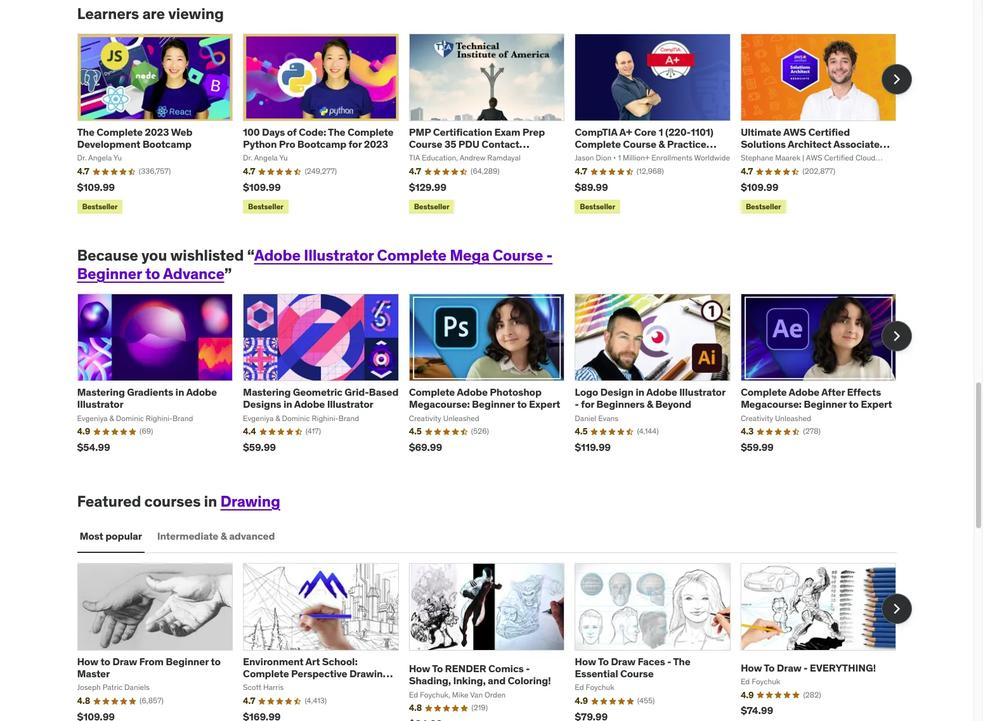 Task type: describe. For each thing, give the bounding box(es) containing it.
draw for master
[[113, 656, 137, 668]]

advance
[[163, 264, 224, 284]]

geometric
[[293, 386, 343, 399]]

wishlisted
[[170, 246, 244, 266]]

how to draw faces - the essential course link
[[575, 656, 691, 681]]

the inside 100 days of code: the complete python pro bootcamp for 2023
[[328, 126, 346, 138]]

ultimate aws certified solutions architect associate saa-c03 link
[[741, 126, 891, 163]]

associate
[[834, 138, 880, 151]]

everything!
[[810, 662, 877, 675]]

drawing link
[[221, 492, 281, 512]]

mastering gradients in adobe illustrator link
[[77, 386, 217, 411]]

pro
[[279, 138, 295, 151]]

a+
[[620, 126, 633, 138]]

perspective
[[291, 668, 348, 681]]

megacourse: inside complete adobe after effects megacourse: beginner to expert
[[741, 398, 802, 411]]

based
[[369, 386, 399, 399]]

python
[[243, 138, 277, 151]]

mega
[[450, 246, 490, 266]]

code:
[[299, 126, 326, 138]]

mastering geometric grid-based designs in adobe illustrator link
[[243, 386, 399, 411]]

how to render comics - shading, inking, and coloring!
[[409, 663, 551, 688]]

2023 inside 100 days of code: the complete python pro bootcamp for 2023
[[364, 138, 388, 151]]

next image for complete adobe after effects megacourse: beginner to expert
[[887, 326, 907, 346]]

100
[[243, 126, 260, 138]]

carousel element for learners are viewing
[[77, 34, 912, 217]]

course inside how to draw faces - the essential course
[[621, 668, 654, 681]]

course inside pmp certification exam prep course 35 pdu contact hours/pdu
[[409, 138, 443, 151]]

learners are viewing
[[77, 4, 224, 24]]

how for how to draw from beginner to master
[[77, 656, 98, 668]]

environment art school: complete perspective drawing course
[[243, 656, 389, 693]]

1
[[659, 126, 664, 138]]

carousel element containing how to draw from beginner to master
[[77, 564, 912, 722]]

adobe inside logo design in adobe illustrator - for beginners & beyond
[[647, 386, 678, 399]]

complete inside complete adobe after effects megacourse: beginner to expert
[[741, 386, 787, 399]]

school:
[[322, 656, 358, 668]]

pdu
[[459, 138, 480, 151]]

adobe inside complete adobe photoshop megacourse: beginner to expert
[[457, 386, 488, 399]]

& for because you wishlisted "
[[647, 398, 654, 411]]

- inside how to draw faces - the essential course
[[668, 656, 672, 668]]

because
[[77, 246, 138, 266]]

illustrator inside adobe illustrator complete mega course - beginner to advance
[[304, 246, 374, 266]]

featured
[[77, 492, 141, 512]]

ultimate aws certified solutions architect associate saa-c03
[[741, 126, 880, 163]]

aws
[[784, 126, 807, 138]]

complete inside the environment art school: complete perspective drawing course
[[243, 668, 289, 681]]

35
[[445, 138, 457, 151]]

environment
[[243, 656, 304, 668]]

mastering for illustrator
[[77, 386, 125, 399]]

coloring!
[[508, 675, 551, 688]]

how to draw - everything! link
[[741, 662, 877, 675]]

most popular button
[[77, 522, 145, 552]]

effects
[[848, 386, 882, 399]]

to for how to render comics - shading, inking, and coloring!
[[432, 663, 443, 676]]

comptia a+ core 1 (220-1101) complete course & practice exam
[[575, 126, 714, 163]]

comptia
[[575, 126, 618, 138]]

exam inside comptia a+ core 1 (220-1101) complete course & practice exam
[[575, 150, 601, 163]]

essential
[[575, 668, 619, 681]]

complete inside adobe illustrator complete mega course - beginner to advance
[[377, 246, 447, 266]]

mastering for designs
[[243, 386, 291, 399]]

logo design in adobe illustrator - for beginners & beyond
[[575, 386, 726, 411]]

complete adobe after effects megacourse: beginner to expert
[[741, 386, 893, 411]]

complete inside complete adobe photoshop megacourse: beginner to expert
[[409, 386, 455, 399]]

to for how to draw faces - the essential course
[[598, 656, 609, 668]]

complete inside 100 days of code: the complete python pro bootcamp for 2023
[[348, 126, 394, 138]]

featured courses in drawing
[[77, 492, 281, 512]]

complete inside comptia a+ core 1 (220-1101) complete course & practice exam
[[575, 138, 621, 151]]

learners
[[77, 4, 139, 24]]

expert inside complete adobe photoshop megacourse: beginner to expert
[[529, 398, 561, 411]]

core
[[635, 126, 657, 138]]

to inside complete adobe after effects megacourse: beginner to expert
[[850, 398, 859, 411]]

design
[[601, 386, 634, 399]]

pmp certification exam prep course 35 pdu contact hours/pdu
[[409, 126, 545, 163]]

draw for essential
[[611, 656, 636, 668]]

megacourse: inside complete adobe photoshop megacourse: beginner to expert
[[409, 398, 470, 411]]

inking,
[[454, 675, 486, 688]]

how for how to draw - everything!
[[741, 662, 763, 675]]

carousel element for because you wishlisted "
[[77, 294, 912, 463]]

gradients
[[127, 386, 173, 399]]

web
[[171, 126, 193, 138]]

after
[[822, 386, 846, 399]]

logo design in adobe illustrator - for beginners & beyond link
[[575, 386, 726, 411]]

pmp certification exam prep course 35 pdu contact hours/pdu link
[[409, 126, 545, 163]]

intermediate & advanced button
[[155, 522, 278, 552]]

comics
[[489, 663, 524, 676]]

to inside adobe illustrator complete mega course - beginner to advance
[[145, 264, 160, 284]]

ultimate
[[741, 126, 782, 138]]

to inside complete adobe photoshop megacourse: beginner to expert
[[517, 398, 527, 411]]

grid-
[[345, 386, 369, 399]]

intermediate
[[157, 530, 219, 543]]

hours/pdu
[[409, 150, 464, 163]]

the inside the complete 2023 web development bootcamp
[[77, 126, 95, 138]]

from
[[139, 656, 164, 668]]

how for how to draw faces - the essential course
[[575, 656, 597, 668]]

adobe illustrator complete mega course - beginner to advance link
[[77, 246, 553, 284]]

complete adobe photoshop megacourse: beginner to expert link
[[409, 386, 561, 411]]

architect
[[788, 138, 832, 151]]

the inside how to draw faces - the essential course
[[674, 656, 691, 668]]

exam inside pmp certification exam prep course 35 pdu contact hours/pdu
[[495, 126, 521, 138]]

"
[[224, 264, 232, 284]]

the complete 2023 web development bootcamp
[[77, 126, 193, 151]]

adobe inside mastering gradients in adobe illustrator
[[186, 386, 217, 399]]

in for mastering gradients in adobe illustrator
[[176, 386, 184, 399]]

beginner inside adobe illustrator complete mega course - beginner to advance
[[77, 264, 142, 284]]



Task type: vqa. For each thing, say whether or not it's contained in the screenshot.
Adobe inside Complete Adobe Photoshop Megacourse: Beginner to Expert
yes



Task type: locate. For each thing, give the bounding box(es) containing it.
adobe illustrator complete mega course - beginner to advance
[[77, 246, 553, 284]]

in inside logo design in adobe illustrator - for beginners & beyond
[[636, 386, 645, 399]]

complete adobe photoshop megacourse: beginner to expert
[[409, 386, 561, 411]]

& left (220-
[[659, 138, 665, 151]]

complete
[[97, 126, 143, 138], [348, 126, 394, 138], [575, 138, 621, 151], [377, 246, 447, 266], [409, 386, 455, 399], [741, 386, 787, 399], [243, 668, 289, 681]]

beginner inside complete adobe after effects megacourse: beginner to expert
[[804, 398, 847, 411]]

0 horizontal spatial the
[[77, 126, 95, 138]]

2023 left pmp
[[364, 138, 388, 151]]

to
[[598, 656, 609, 668], [764, 662, 775, 675], [432, 663, 443, 676]]

the complete 2023 web development bootcamp link
[[77, 126, 193, 151]]

adobe
[[254, 246, 301, 266], [186, 386, 217, 399], [457, 386, 488, 399], [647, 386, 678, 399], [789, 386, 820, 399], [294, 398, 325, 411]]

in right designs
[[284, 398, 292, 411]]

most popular
[[80, 530, 142, 543]]

0 vertical spatial &
[[659, 138, 665, 151]]

you
[[142, 246, 167, 266]]

designs
[[243, 398, 282, 411]]

course down the environment
[[243, 680, 277, 693]]

0 horizontal spatial megacourse:
[[409, 398, 470, 411]]

course left 1
[[624, 138, 657, 151]]

draw inside how to draw from beginner to master
[[113, 656, 137, 668]]

mastering left geometric
[[243, 386, 291, 399]]

0 horizontal spatial to
[[432, 663, 443, 676]]

& inside button
[[221, 530, 227, 543]]

exam left prep
[[495, 126, 521, 138]]

1 vertical spatial for
[[581, 398, 595, 411]]

expert right after
[[862, 398, 893, 411]]

certification
[[433, 126, 493, 138]]

to
[[145, 264, 160, 284], [517, 398, 527, 411], [850, 398, 859, 411], [101, 656, 110, 668], [211, 656, 221, 668]]

illustrator inside logo design in adobe illustrator - for beginners & beyond
[[680, 386, 726, 399]]

course right essential
[[621, 668, 654, 681]]

1 next image from the top
[[887, 326, 907, 346]]

0 vertical spatial for
[[349, 138, 362, 151]]

2 next image from the top
[[887, 599, 907, 620]]

draw left everything!
[[777, 662, 802, 675]]

carousel element
[[77, 34, 912, 217], [77, 294, 912, 463], [77, 564, 912, 722]]

expert inside complete adobe after effects megacourse: beginner to expert
[[862, 398, 893, 411]]

1 expert from the left
[[529, 398, 561, 411]]

2 horizontal spatial draw
[[777, 662, 802, 675]]

& for learners are viewing
[[659, 138, 665, 151]]

0 horizontal spatial exam
[[495, 126, 521, 138]]

to inside how to render comics - shading, inking, and coloring!
[[432, 663, 443, 676]]

1 horizontal spatial draw
[[611, 656, 636, 668]]

illustrator inside mastering geometric grid-based designs in adobe illustrator
[[327, 398, 374, 411]]

0 horizontal spatial mastering
[[77, 386, 125, 399]]

pmp
[[409, 126, 431, 138]]

courses
[[144, 492, 201, 512]]

0 horizontal spatial &
[[221, 530, 227, 543]]

solutions
[[741, 138, 787, 151]]

carousel element containing the complete 2023 web development bootcamp
[[77, 34, 912, 217]]

1 vertical spatial exam
[[575, 150, 601, 163]]

in for logo design in adobe illustrator - for beginners & beyond
[[636, 386, 645, 399]]

course left 35
[[409, 138, 443, 151]]

course inside the environment art school: complete perspective drawing course
[[243, 680, 277, 693]]

1101)
[[691, 126, 714, 138]]

100 days of code: the complete python pro bootcamp for 2023 link
[[243, 126, 394, 151]]

the
[[77, 126, 95, 138], [328, 126, 346, 138], [674, 656, 691, 668]]

1 mastering from the left
[[77, 386, 125, 399]]

1 bootcamp from the left
[[143, 138, 192, 151]]

adobe right beginners
[[647, 386, 678, 399]]

2 horizontal spatial the
[[674, 656, 691, 668]]

- inside logo design in adobe illustrator - for beginners & beyond
[[575, 398, 579, 411]]

1 horizontal spatial exam
[[575, 150, 601, 163]]

to inside how to draw faces - the essential course
[[598, 656, 609, 668]]

illustrator
[[304, 246, 374, 266], [680, 386, 726, 399], [77, 398, 123, 411], [327, 398, 374, 411]]

how inside how to draw from beginner to master
[[77, 656, 98, 668]]

& inside logo design in adobe illustrator - for beginners & beyond
[[647, 398, 654, 411]]

draw inside how to draw faces - the essential course
[[611, 656, 636, 668]]

2023 left web
[[145, 126, 169, 138]]

draw
[[113, 656, 137, 668], [611, 656, 636, 668], [777, 662, 802, 675]]

next image for how to draw - everything!
[[887, 599, 907, 620]]

1 horizontal spatial expert
[[862, 398, 893, 411]]

viewing
[[168, 4, 224, 24]]

2 horizontal spatial to
[[764, 662, 775, 675]]

environment art school: complete perspective drawing course link
[[243, 656, 393, 693]]

1 horizontal spatial mastering
[[243, 386, 291, 399]]

because you wishlisted "
[[77, 246, 254, 266]]

1 carousel element from the top
[[77, 34, 912, 217]]

1 horizontal spatial the
[[328, 126, 346, 138]]

1 vertical spatial drawing
[[350, 668, 389, 681]]

in for featured courses in drawing
[[204, 492, 217, 512]]

adobe right "
[[254, 246, 301, 266]]

0 horizontal spatial expert
[[529, 398, 561, 411]]

1 horizontal spatial drawing
[[350, 668, 389, 681]]

next image
[[887, 69, 907, 90]]

1 horizontal spatial megacourse:
[[741, 398, 802, 411]]

0 horizontal spatial draw
[[113, 656, 137, 668]]

0 horizontal spatial drawing
[[221, 492, 281, 512]]

0 horizontal spatial for
[[349, 138, 362, 151]]

mastering geometric grid-based designs in adobe illustrator
[[243, 386, 399, 411]]

0 horizontal spatial 2023
[[145, 126, 169, 138]]

2023 inside the complete 2023 web development bootcamp
[[145, 126, 169, 138]]

adobe left after
[[789, 386, 820, 399]]

1 vertical spatial carousel element
[[77, 294, 912, 463]]

render
[[445, 663, 487, 676]]

drawing
[[221, 492, 281, 512], [350, 668, 389, 681]]

1 horizontal spatial to
[[598, 656, 609, 668]]

drawing right perspective
[[350, 668, 389, 681]]

in up the intermediate & advanced
[[204, 492, 217, 512]]

for right code:
[[349, 138, 362, 151]]

(220-
[[666, 126, 691, 138]]

how to draw from beginner to master link
[[77, 656, 221, 681]]

1 horizontal spatial for
[[581, 398, 595, 411]]

0 vertical spatial exam
[[495, 126, 521, 138]]

1 vertical spatial next image
[[887, 599, 907, 620]]

& left advanced
[[221, 530, 227, 543]]

complete inside the complete 2023 web development bootcamp
[[97, 126, 143, 138]]

beginner inside complete adobe photoshop megacourse: beginner to expert
[[472, 398, 515, 411]]

days
[[262, 126, 285, 138]]

prep
[[523, 126, 545, 138]]

2 vertical spatial &
[[221, 530, 227, 543]]

in right design
[[636, 386, 645, 399]]

c03
[[765, 150, 784, 163]]

in right gradients
[[176, 386, 184, 399]]

carousel element containing mastering gradients in adobe illustrator
[[77, 294, 912, 463]]

adobe inside mastering geometric grid-based designs in adobe illustrator
[[294, 398, 325, 411]]

mastering gradients in adobe illustrator
[[77, 386, 217, 411]]

bootcamp right of
[[298, 138, 347, 151]]

2 carousel element from the top
[[77, 294, 912, 463]]

bootcamp inside 100 days of code: the complete python pro bootcamp for 2023
[[298, 138, 347, 151]]

in inside mastering gradients in adobe illustrator
[[176, 386, 184, 399]]

adobe left photoshop at the bottom of page
[[457, 386, 488, 399]]

most
[[80, 530, 103, 543]]

beyond
[[656, 398, 692, 411]]

how to draw from beginner to master
[[77, 656, 221, 681]]

intermediate & advanced
[[157, 530, 275, 543]]

0 vertical spatial next image
[[887, 326, 907, 346]]

adobe right designs
[[294, 398, 325, 411]]

faces
[[638, 656, 666, 668]]

in inside mastering geometric grid-based designs in adobe illustrator
[[284, 398, 292, 411]]

saa-
[[741, 150, 765, 163]]

adobe inside adobe illustrator complete mega course - beginner to advance
[[254, 246, 301, 266]]

development
[[77, 138, 140, 151]]

1 horizontal spatial &
[[647, 398, 654, 411]]

how for how to render comics - shading, inking, and coloring!
[[409, 663, 431, 676]]

popular
[[106, 530, 142, 543]]

advanced
[[229, 530, 275, 543]]

how inside how to render comics - shading, inking, and coloring!
[[409, 663, 431, 676]]

1 vertical spatial &
[[647, 398, 654, 411]]

for
[[349, 138, 362, 151], [581, 398, 595, 411]]

mastering
[[77, 386, 125, 399], [243, 386, 291, 399]]

& left beyond
[[647, 398, 654, 411]]

for inside logo design in adobe illustrator - for beginners & beyond
[[581, 398, 595, 411]]

bootcamp inside the complete 2023 web development bootcamp
[[143, 138, 192, 151]]

adobe right gradients
[[186, 386, 217, 399]]

bootcamp right the development
[[143, 138, 192, 151]]

2023
[[145, 126, 169, 138], [364, 138, 388, 151]]

0 horizontal spatial bootcamp
[[143, 138, 192, 151]]

course right mega
[[493, 246, 544, 266]]

illustrator inside mastering gradients in adobe illustrator
[[77, 398, 123, 411]]

how inside how to draw faces - the essential course
[[575, 656, 597, 668]]

certified
[[809, 126, 851, 138]]

- inside adobe illustrator complete mega course - beginner to advance
[[547, 246, 553, 266]]

comptia a+ core 1 (220-1101) complete course & practice exam link
[[575, 126, 717, 163]]

logo
[[575, 386, 599, 399]]

megacourse: right based
[[409, 398, 470, 411]]

exam
[[495, 126, 521, 138], [575, 150, 601, 163]]

1 horizontal spatial bootcamp
[[298, 138, 347, 151]]

practice
[[668, 138, 707, 151]]

course inside comptia a+ core 1 (220-1101) complete course & practice exam
[[624, 138, 657, 151]]

course inside adobe illustrator complete mega course - beginner to advance
[[493, 246, 544, 266]]

how to draw - everything!
[[741, 662, 877, 675]]

drawing inside the environment art school: complete perspective drawing course
[[350, 668, 389, 681]]

3 carousel element from the top
[[77, 564, 912, 722]]

0 vertical spatial drawing
[[221, 492, 281, 512]]

of
[[287, 126, 297, 138]]

for left design
[[581, 398, 595, 411]]

mastering inside mastering gradients in adobe illustrator
[[77, 386, 125, 399]]

draw left the from
[[113, 656, 137, 668]]

"
[[247, 246, 254, 266]]

are
[[142, 4, 165, 24]]

to for how to draw - everything!
[[764, 662, 775, 675]]

art
[[306, 656, 320, 668]]

how to draw faces - the essential course
[[575, 656, 691, 681]]

mastering inside mastering geometric grid-based designs in adobe illustrator
[[243, 386, 291, 399]]

exam down comptia
[[575, 150, 601, 163]]

course
[[409, 138, 443, 151], [624, 138, 657, 151], [493, 246, 544, 266], [621, 668, 654, 681], [243, 680, 277, 693]]

& inside comptia a+ core 1 (220-1101) complete course & practice exam
[[659, 138, 665, 151]]

mastering left gradients
[[77, 386, 125, 399]]

draw left "faces"
[[611, 656, 636, 668]]

photoshop
[[490, 386, 542, 399]]

beginner inside how to draw from beginner to master
[[166, 656, 209, 668]]

for inside 100 days of code: the complete python pro bootcamp for 2023
[[349, 138, 362, 151]]

how to render comics - shading, inking, and coloring! link
[[409, 663, 551, 688]]

- inside how to render comics - shading, inking, and coloring!
[[526, 663, 530, 676]]

2 megacourse: from the left
[[741, 398, 802, 411]]

drawing up advanced
[[221, 492, 281, 512]]

2 horizontal spatial &
[[659, 138, 665, 151]]

100 days of code: the complete python pro bootcamp for 2023
[[243, 126, 394, 151]]

2 expert from the left
[[862, 398, 893, 411]]

beginners
[[597, 398, 645, 411]]

next image
[[887, 326, 907, 346], [887, 599, 907, 620]]

master
[[77, 668, 110, 681]]

2 vertical spatial carousel element
[[77, 564, 912, 722]]

complete adobe after effects megacourse: beginner to expert link
[[741, 386, 893, 411]]

1 horizontal spatial 2023
[[364, 138, 388, 151]]

2 mastering from the left
[[243, 386, 291, 399]]

2 bootcamp from the left
[[298, 138, 347, 151]]

expert left logo
[[529, 398, 561, 411]]

expert
[[529, 398, 561, 411], [862, 398, 893, 411]]

megacourse: left after
[[741, 398, 802, 411]]

how
[[77, 656, 98, 668], [575, 656, 597, 668], [741, 662, 763, 675], [409, 663, 431, 676]]

1 megacourse: from the left
[[409, 398, 470, 411]]

0 vertical spatial carousel element
[[77, 34, 912, 217]]

adobe inside complete adobe after effects megacourse: beginner to expert
[[789, 386, 820, 399]]



